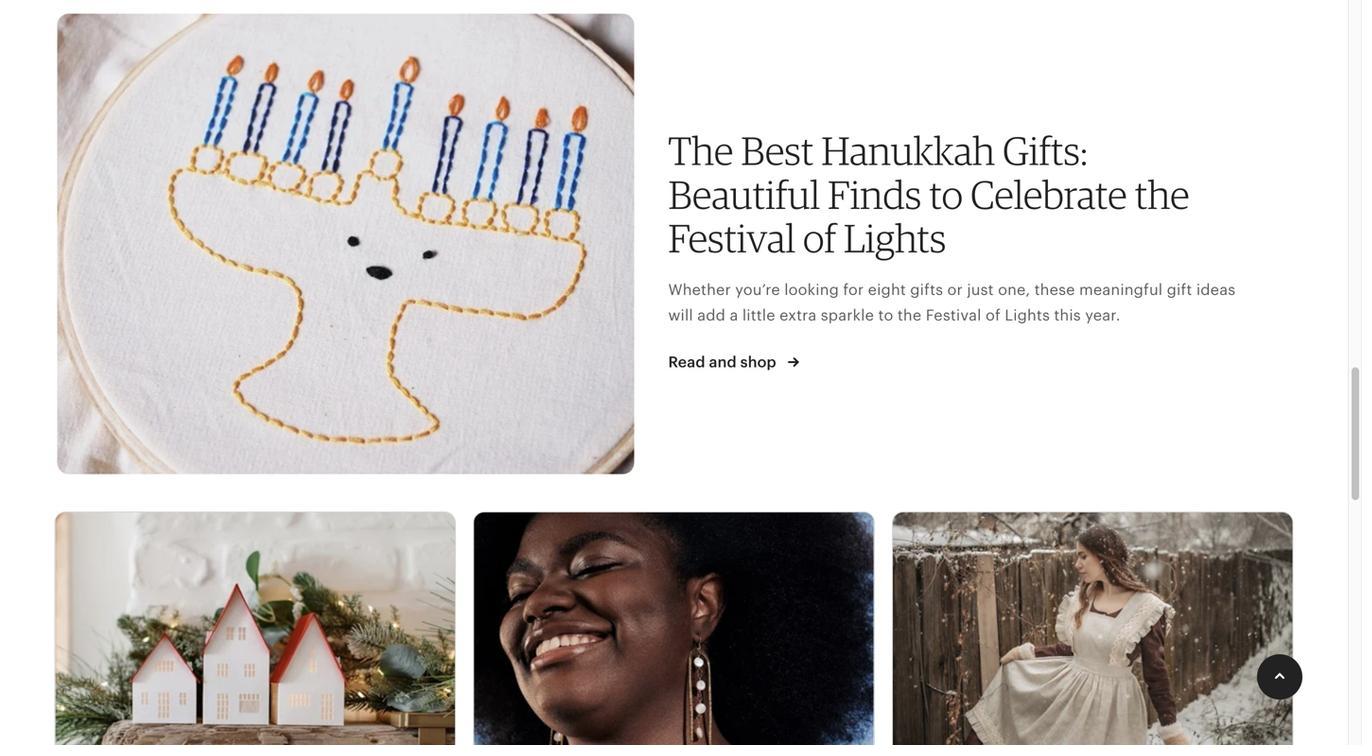 Task type: describe. For each thing, give the bounding box(es) containing it.
little
[[743, 307, 776, 324]]

hanukkah
[[822, 127, 996, 174]]

the inside the best hanukkah gifts: beautiful finds to celebrate the festival of lights
[[1135, 171, 1190, 218]]

gifts:
[[1003, 127, 1088, 174]]

extra
[[780, 307, 817, 324]]

year.
[[1086, 307, 1121, 324]]

or
[[948, 281, 963, 298]]

festival inside the whether you're looking for eight gifts or just one, these meaningful gift ideas will add a little extra sparkle to the festival of lights this year.
[[926, 307, 982, 324]]

beautiful
[[669, 171, 821, 218]]

read
[[669, 354, 706, 371]]

these
[[1035, 281, 1076, 298]]

you're
[[736, 281, 781, 298]]

one,
[[999, 281, 1031, 298]]

meaningful
[[1080, 281, 1163, 298]]

finds
[[828, 171, 922, 218]]

whether
[[669, 281, 731, 298]]

gift
[[1168, 281, 1193, 298]]

festival inside the best hanukkah gifts: beautiful finds to celebrate the festival of lights
[[669, 214, 796, 262]]

and
[[709, 354, 737, 371]]

looking
[[785, 281, 840, 298]]

this
[[1055, 307, 1082, 324]]

the inside the whether you're looking for eight gifts or just one, these meaningful gift ideas will add a little extra sparkle to the festival of lights this year.
[[898, 307, 922, 324]]

will
[[669, 307, 694, 324]]

lights inside the whether you're looking for eight gifts or just one, these meaningful gift ideas will add a little extra sparkle to the festival of lights this year.
[[1005, 307, 1051, 324]]

of inside the best hanukkah gifts: beautiful finds to celebrate the festival of lights
[[804, 214, 837, 262]]



Task type: locate. For each thing, give the bounding box(es) containing it.
of up the looking
[[804, 214, 837, 262]]

best
[[741, 127, 814, 174]]

add
[[698, 307, 726, 324]]

the
[[669, 127, 734, 174]]

the
[[1135, 171, 1190, 218], [898, 307, 922, 324]]

1 vertical spatial lights
[[1005, 307, 1051, 324]]

0 vertical spatial festival
[[669, 214, 796, 262]]

to right finds on the right top
[[930, 171, 964, 218]]

0 horizontal spatial the
[[898, 307, 922, 324]]

celebrate
[[971, 171, 1128, 218]]

0 vertical spatial the
[[1135, 171, 1190, 218]]

a
[[730, 307, 739, 324]]

whether you're looking for eight gifts or just one, these meaningful gift ideas will add a little extra sparkle to the festival of lights this year. link
[[669, 281, 1236, 324]]

of inside the whether you're looking for eight gifts or just one, these meaningful gift ideas will add a little extra sparkle to the festival of lights this year.
[[986, 307, 1001, 324]]

sparkle
[[821, 307, 875, 324]]

whether you're looking for eight gifts or just one, these meaningful gift ideas will add a little extra sparkle to the festival of lights this year.
[[669, 281, 1236, 324]]

lights up eight
[[844, 214, 947, 262]]

1 vertical spatial festival
[[926, 307, 982, 324]]

the best hanukkah gifts: beautiful finds to celebrate the festival of lights link
[[669, 127, 1190, 262]]

just
[[968, 281, 994, 298]]

0 vertical spatial of
[[804, 214, 837, 262]]

0 vertical spatial to
[[930, 171, 964, 218]]

read and shop
[[669, 354, 777, 371]]

to inside the best hanukkah gifts: beautiful finds to celebrate the festival of lights
[[930, 171, 964, 218]]

0 horizontal spatial festival
[[669, 214, 796, 262]]

to down eight
[[879, 307, 894, 324]]

the best hanukkah gifts: beautiful finds to celebrate the festival of lights
[[669, 127, 1190, 262]]

0 horizontal spatial to
[[879, 307, 894, 324]]

to inside the whether you're looking for eight gifts or just one, these meaningful gift ideas will add a little extra sparkle to the festival of lights this year.
[[879, 307, 894, 324]]

ideas
[[1197, 281, 1236, 298]]

shop
[[741, 354, 777, 371]]

eight
[[869, 281, 907, 298]]

festival down or
[[926, 307, 982, 324]]

lights inside the best hanukkah gifts: beautiful finds to celebrate the festival of lights
[[844, 214, 947, 262]]

1 vertical spatial of
[[986, 307, 1001, 324]]

of
[[804, 214, 837, 262], [986, 307, 1001, 324]]

1 horizontal spatial the
[[1135, 171, 1190, 218]]

1 vertical spatial to
[[879, 307, 894, 324]]

to
[[930, 171, 964, 218], [879, 307, 894, 324]]

lights
[[844, 214, 947, 262], [1005, 307, 1051, 324]]

1 vertical spatial the
[[898, 307, 922, 324]]

1 horizontal spatial festival
[[926, 307, 982, 324]]

0 horizontal spatial of
[[804, 214, 837, 262]]

1 horizontal spatial to
[[930, 171, 964, 218]]

0 vertical spatial lights
[[844, 214, 947, 262]]

0 horizontal spatial lights
[[844, 214, 947, 262]]

read and shop link
[[669, 351, 805, 374]]

1 horizontal spatial of
[[986, 307, 1001, 324]]

for
[[844, 281, 864, 298]]

festival
[[669, 214, 796, 262], [926, 307, 982, 324]]

of down the just at the right top of the page
[[986, 307, 1001, 324]]

gifts
[[911, 281, 944, 298]]

1 horizontal spatial lights
[[1005, 307, 1051, 324]]

lights down one,
[[1005, 307, 1051, 324]]

festival up you're
[[669, 214, 796, 262]]



Task type: vqa. For each thing, say whether or not it's contained in the screenshot.
the
yes



